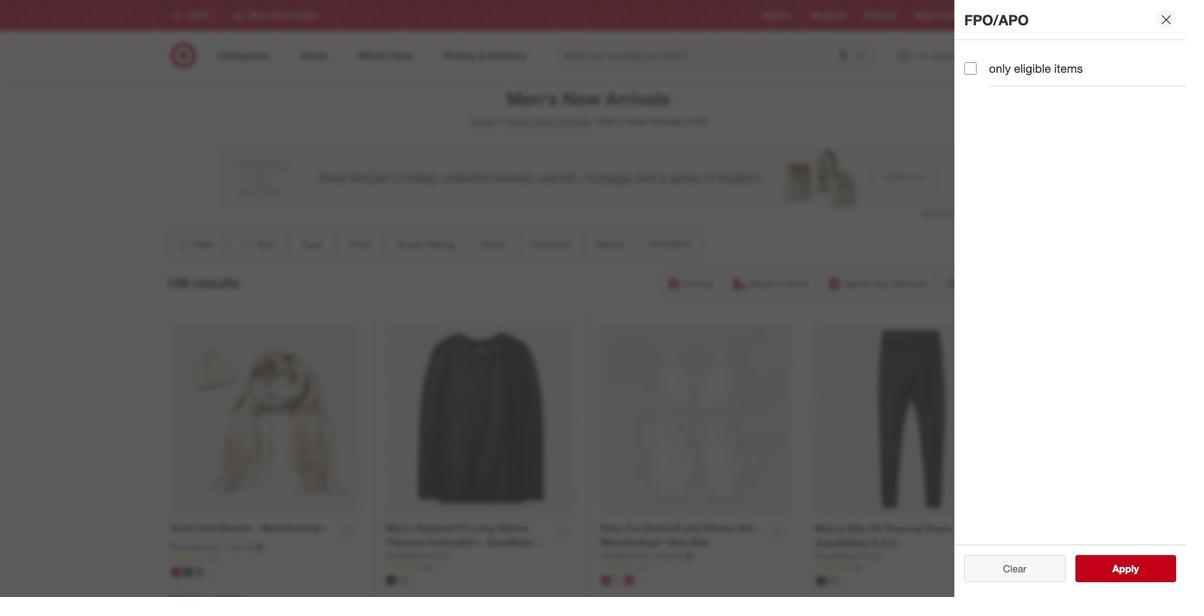 Task type: locate. For each thing, give the bounding box(es) containing it.
goodfellow & co link up 35
[[385, 550, 451, 563]]

wondershop only at ¬ up 11
[[170, 542, 263, 554]]

apply button
[[1075, 556, 1176, 583]]

106 results
[[166, 274, 239, 291]]

goodfellow & co link for goodfellow
[[815, 551, 881, 563]]

0 horizontal spatial wondershop link
[[170, 542, 223, 554]]

- down long
[[480, 537, 484, 549]]

rating
[[426, 238, 454, 251]]

men's inside men's slim fit thermal pants - goodfellow & co™
[[815, 523, 844, 536]]

men's for slim
[[815, 523, 844, 536]]

fit inside 'men's relaxed fit long sleeve thermal undershirt - goodfellow & co™'
[[457, 523, 469, 535]]

weekly
[[810, 11, 834, 20]]

men's inside 'men's relaxed fit long sleeve thermal undershirt - goodfellow & co™'
[[385, 523, 414, 535]]

1 vertical spatial co™
[[395, 551, 414, 563]]

men's left relaxed
[[385, 523, 414, 535]]

¬ for and
[[685, 550, 693, 563]]

men's relaxed fit long sleeve thermal undershirt - goodfellow & co™ link
[[385, 522, 547, 563]]

1 horizontal spatial wondershop only at ¬
[[600, 550, 693, 563]]

35 link
[[385, 563, 576, 573]]

goodfellow & co link up 33
[[815, 551, 881, 563]]

circle
[[937, 11, 956, 20]]

arrivals
[[605, 88, 670, 110], [557, 116, 590, 128], [650, 116, 683, 128]]

1 horizontal spatial only
[[655, 551, 673, 561]]

men's up target new arrivals link
[[506, 88, 558, 110]]

co
[[440, 551, 451, 561], [870, 551, 881, 562]]

delivery
[[892, 278, 928, 290]]

men's for relaxed
[[385, 523, 414, 535]]

shop
[[749, 278, 773, 290]]

co down 'undershirt'
[[440, 551, 451, 561]]

- inside men's slim fit thermal pants - goodfellow & co™
[[955, 523, 959, 536]]

goodfellow & co up 33
[[815, 551, 881, 562]]

wondershop link up 31
[[600, 550, 653, 563]]

only eligible items
[[989, 61, 1083, 75]]

only for earmuff
[[655, 551, 673, 561]]

1 horizontal spatial goodfellow & co
[[815, 551, 881, 562]]

goodfellow up 35
[[385, 551, 430, 561]]

fit
[[457, 523, 469, 535], [870, 523, 881, 536]]

faux fur earmuff and gloves set - wondershop™ one size image
[[600, 325, 791, 515], [600, 325, 791, 515]]

redcard
[[865, 11, 895, 20]]

and up size
[[683, 523, 701, 535]]

2 / from the left
[[592, 116, 595, 128]]

wondershop only at ¬ up 31
[[600, 550, 693, 563]]

0 horizontal spatial wondershop
[[170, 542, 220, 553]]

0 vertical spatial co™
[[881, 537, 900, 550]]

fit right "slim"
[[870, 523, 881, 536]]

co™
[[881, 537, 900, 550], [395, 551, 414, 563]]

1 horizontal spatial fpo/apo
[[964, 11, 1029, 28]]

undershirt
[[427, 537, 477, 549]]

0 horizontal spatial goodfellow & co link
[[385, 550, 451, 563]]

0 horizontal spatial and
[[199, 523, 216, 535]]

new right target link
[[534, 116, 554, 128]]

33 link
[[815, 563, 1006, 574]]

set
[[738, 523, 754, 535]]

fit up 'undershirt'
[[457, 523, 469, 535]]

0 horizontal spatial wondershop™
[[261, 523, 326, 535]]

0 horizontal spatial /
[[499, 116, 502, 128]]

- right beanie
[[254, 523, 258, 535]]

& inside 'men's relaxed fit long sleeve thermal undershirt - goodfellow & co™'
[[385, 551, 392, 563]]

wondershop only at ¬
[[170, 542, 263, 554], [600, 550, 693, 563]]

1 horizontal spatial wondershop™
[[600, 537, 665, 549]]

33
[[854, 564, 862, 573]]

at for beanie
[[245, 542, 253, 553]]

wondershop up 31
[[600, 551, 650, 561]]

in
[[776, 278, 783, 290]]

0 horizontal spatial co
[[440, 551, 451, 561]]

target link
[[469, 116, 496, 128]]

target
[[915, 11, 935, 20], [469, 116, 496, 128], [505, 116, 532, 128]]

0 vertical spatial wondershop™
[[261, 523, 326, 535]]

0 vertical spatial fpo/apo
[[964, 11, 1029, 28]]

0 horizontal spatial goodfellow & co
[[385, 551, 451, 561]]

1 horizontal spatial co
[[870, 551, 881, 562]]

men's up advertisement region
[[598, 116, 625, 128]]

1 vertical spatial wondershop™
[[600, 537, 665, 549]]

faux fur earmuff and gloves set - wondershop™ one size
[[600, 523, 760, 549]]

men's slim fit thermal pants - goodfellow & co™ image
[[815, 325, 1006, 515], [815, 325, 1006, 515]]

1 horizontal spatial wondershop
[[600, 551, 650, 561]]

guest
[[396, 238, 423, 251]]

pickup button
[[661, 271, 722, 298]]

0 horizontal spatial fit
[[457, 523, 469, 535]]

goodfellow & co up 35
[[385, 551, 451, 561]]

and right scarf
[[199, 523, 216, 535]]

1 vertical spatial thermal
[[385, 537, 424, 549]]

-
[[254, 523, 258, 535], [756, 523, 760, 535], [955, 523, 959, 536], [480, 537, 484, 549]]

wondershop for scarf
[[170, 542, 220, 553]]

only
[[225, 542, 243, 553], [655, 551, 673, 561]]

0 horizontal spatial new
[[534, 116, 554, 128]]

fpo/apo
[[964, 11, 1029, 28], [649, 238, 692, 251]]

deals
[[480, 238, 505, 251]]

wondershop up 11
[[170, 542, 220, 553]]

1 horizontal spatial wondershop link
[[600, 550, 653, 563]]

goodfellow down 'sleeve' in the bottom left of the page
[[487, 537, 540, 549]]

0 horizontal spatial fpo/apo
[[649, 238, 692, 251]]

filter
[[192, 238, 214, 251]]

scarf and beanie - wondershop™ image
[[170, 325, 361, 515], [170, 325, 361, 515]]

same day delivery
[[844, 278, 928, 290]]

goodfellow
[[487, 537, 540, 549], [815, 537, 869, 550], [385, 551, 430, 561], [815, 551, 860, 562]]

¬ down size
[[685, 550, 693, 563]]

thermal left the pants
[[884, 523, 923, 536]]

thermal down relaxed
[[385, 537, 424, 549]]

¬ down scarf and beanie - wondershop™ link
[[255, 542, 263, 554]]

0 horizontal spatial wondershop only at ¬
[[170, 542, 263, 554]]

/ right target link
[[499, 116, 502, 128]]

goodfellow up 33
[[815, 551, 860, 562]]

men's relaxed fit long sleeve thermal undershirt - goodfellow & co™ image
[[385, 325, 576, 515], [385, 325, 576, 515]]

0 horizontal spatial co™
[[395, 551, 414, 563]]

wondershop only at ¬ for beanie
[[170, 542, 263, 554]]

&
[[872, 537, 878, 550], [385, 551, 392, 563], [432, 551, 438, 561], [862, 551, 867, 562]]

1 horizontal spatial /
[[592, 116, 595, 128]]

fpo/apo dialog
[[954, 0, 1186, 598]]

new up target new arrivals link
[[563, 88, 600, 110]]

- right the pants
[[955, 523, 959, 536]]

wondershop™ up 11 link
[[261, 523, 326, 535]]

goodfellow & co for goodfellow
[[815, 551, 881, 562]]

fit inside men's slim fit thermal pants - goodfellow & co™
[[870, 523, 881, 536]]

men's left "slim"
[[815, 523, 844, 536]]

new left (106)
[[628, 116, 647, 128]]

deals button
[[470, 231, 516, 258]]

new
[[563, 88, 600, 110], [534, 116, 554, 128], [628, 116, 647, 128]]

1 vertical spatial fpo/apo
[[649, 238, 692, 251]]

co™ inside men's slim fit thermal pants - goodfellow & co™
[[881, 537, 900, 550]]

1 horizontal spatial ¬
[[685, 550, 693, 563]]

& down "slim"
[[862, 551, 867, 562]]

only eligible items checkbox
[[964, 62, 977, 74]]

wondershop™ down fur
[[600, 537, 665, 549]]

guest rating
[[396, 238, 454, 251]]

11
[[209, 555, 217, 564]]

1 horizontal spatial goodfellow & co link
[[815, 551, 881, 563]]

only down one
[[655, 551, 673, 561]]

co™ up the 33 link
[[881, 537, 900, 550]]

same day delivery button
[[821, 271, 936, 298]]

sort button
[[228, 231, 286, 258]]

1 horizontal spatial thermal
[[884, 523, 923, 536]]

wondershop link up 11
[[170, 542, 223, 554]]

1 horizontal spatial and
[[683, 523, 701, 535]]

2 and from the left
[[683, 523, 701, 535]]

0 horizontal spatial only
[[225, 542, 243, 553]]

0 vertical spatial thermal
[[884, 523, 923, 536]]

wondershop™
[[261, 523, 326, 535], [600, 537, 665, 549]]

wondershop link for and
[[170, 542, 223, 554]]

at down one
[[675, 551, 683, 561]]

at down scarf and beanie - wondershop™ link
[[245, 542, 253, 553]]

wondershop link
[[170, 542, 223, 554], [600, 550, 653, 563]]

1 horizontal spatial fit
[[870, 523, 881, 536]]

1 and from the left
[[199, 523, 216, 535]]

scarf
[[170, 523, 196, 535]]

find
[[976, 11, 990, 20]]

goodfellow down "slim"
[[815, 537, 869, 550]]

shop in store button
[[727, 271, 816, 298]]

and
[[199, 523, 216, 535], [683, 523, 701, 535]]

featured
[[531, 238, 570, 251]]

faux
[[600, 523, 623, 535]]

search button
[[852, 42, 882, 72]]

¬ for -
[[255, 542, 263, 554]]

& left 35
[[385, 551, 392, 563]]

fpo/apo up only
[[964, 11, 1029, 28]]

0 horizontal spatial ¬
[[255, 542, 263, 554]]

- right set
[[756, 523, 760, 535]]

co down men's slim fit thermal pants - goodfellow & co™
[[870, 551, 881, 562]]

What can we help you find? suggestions appear below search field
[[557, 42, 861, 69]]

1 horizontal spatial co™
[[881, 537, 900, 550]]

find stores link
[[976, 10, 1013, 21]]

1 horizontal spatial at
[[675, 551, 683, 561]]

& down 'undershirt'
[[432, 551, 438, 561]]

co™ left 35
[[395, 551, 414, 563]]

/ right target new arrivals link
[[592, 116, 595, 128]]

0 horizontal spatial thermal
[[385, 537, 424, 549]]

0 horizontal spatial at
[[245, 542, 253, 553]]

& up the 33 link
[[872, 537, 878, 550]]

only down beanie
[[225, 542, 243, 553]]

fpo/apo up pickup button
[[649, 238, 692, 251]]

weekly ad link
[[810, 10, 845, 21]]

2 horizontal spatial target
[[915, 11, 935, 20]]



Task type: describe. For each thing, give the bounding box(es) containing it.
1 horizontal spatial new
[[563, 88, 600, 110]]

only for beanie
[[225, 542, 243, 553]]

shop in store
[[749, 278, 808, 290]]

target circle link
[[915, 10, 956, 21]]

long
[[472, 523, 495, 535]]

find stores
[[976, 11, 1013, 20]]

- inside 'faux fur earmuff and gloves set - wondershop™ one size'
[[756, 523, 760, 535]]

day
[[873, 278, 890, 290]]

fpo/apo button
[[638, 231, 702, 258]]

2 horizontal spatial new
[[628, 116, 647, 128]]

size
[[690, 537, 709, 549]]

co for goodfellow
[[870, 551, 881, 562]]

filter button
[[166, 231, 223, 258]]

ad
[[836, 11, 845, 20]]

results
[[194, 274, 239, 291]]

co for undershirt
[[440, 551, 451, 561]]

items
[[1054, 61, 1083, 75]]

eligible
[[1014, 61, 1051, 75]]

co™ inside 'men's relaxed fit long sleeve thermal undershirt - goodfellow & co™'
[[395, 551, 414, 563]]

thermal inside men's slim fit thermal pants - goodfellow & co™
[[884, 523, 923, 536]]

search
[[852, 50, 882, 63]]

goodfellow & co for undershirt
[[385, 551, 451, 561]]

pickup
[[684, 278, 714, 290]]

at for earmuff
[[675, 551, 683, 561]]

stores
[[992, 11, 1013, 20]]

scarf and beanie - wondershop™
[[170, 523, 326, 535]]

registry link
[[763, 10, 791, 21]]

fpo/apo inside button
[[649, 238, 692, 251]]

31 link
[[600, 563, 791, 573]]

men's slim fit thermal pants - goodfellow & co™ link
[[815, 523, 977, 551]]

(106)
[[686, 116, 707, 128]]

106
[[166, 274, 190, 291]]

registry
[[763, 11, 791, 20]]

31
[[639, 563, 647, 572]]

men's slim fit thermal pants - goodfellow & co™
[[815, 523, 959, 550]]

type
[[301, 238, 322, 251]]

clear button
[[964, 556, 1065, 583]]

target new arrivals link
[[505, 116, 590, 128]]

goodfellow inside men's slim fit thermal pants - goodfellow & co™
[[815, 537, 869, 550]]

relaxed
[[416, 523, 454, 535]]

fpo/apo inside dialog
[[964, 11, 1029, 28]]

wondershop for faux
[[600, 551, 650, 561]]

fit for long
[[457, 523, 469, 535]]

brand button
[[586, 231, 633, 258]]

apply
[[1112, 563, 1139, 576]]

type button
[[291, 231, 333, 258]]

goodfellow inside 'men's relaxed fit long sleeve thermal undershirt - goodfellow & co™'
[[487, 537, 540, 549]]

goodfellow & co link for undershirt
[[385, 550, 451, 563]]

11 link
[[170, 554, 361, 565]]

store
[[786, 278, 808, 290]]

35
[[424, 563, 432, 572]]

men's relaxed fit long sleeve thermal undershirt - goodfellow & co™
[[385, 523, 540, 563]]

weekly ad
[[810, 11, 845, 20]]

& inside men's slim fit thermal pants - goodfellow & co™
[[872, 537, 878, 550]]

clear
[[1003, 563, 1026, 576]]

fit for thermal
[[870, 523, 881, 536]]

beanie
[[219, 523, 252, 535]]

men's for new
[[506, 88, 558, 110]]

same
[[844, 278, 870, 290]]

wondershop only at ¬ for earmuff
[[600, 550, 693, 563]]

featured button
[[520, 231, 581, 258]]

advertisement region
[[218, 146, 959, 208]]

sleeve
[[498, 523, 529, 535]]

thermal inside 'men's relaxed fit long sleeve thermal undershirt - goodfellow & co™'
[[385, 537, 424, 549]]

- inside 'men's relaxed fit long sleeve thermal undershirt - goodfellow & co™'
[[480, 537, 484, 549]]

one
[[668, 537, 687, 549]]

scarf and beanie - wondershop™ link
[[170, 522, 326, 536]]

only
[[989, 61, 1011, 75]]

gloves
[[704, 523, 735, 535]]

earmuff
[[643, 523, 681, 535]]

target circle
[[915, 11, 956, 20]]

1 / from the left
[[499, 116, 502, 128]]

wondershop™ inside 'faux fur earmuff and gloves set - wondershop™ one size'
[[600, 537, 665, 549]]

1 horizontal spatial target
[[505, 116, 532, 128]]

0 horizontal spatial target
[[469, 116, 496, 128]]

slim
[[846, 523, 867, 536]]

redcard link
[[865, 10, 895, 21]]

fur
[[625, 523, 641, 535]]

men's new arrivals target / target new arrivals / men's new arrivals (106)
[[469, 88, 707, 128]]

price button
[[338, 231, 381, 258]]

faux fur earmuff and gloves set - wondershop™ one size link
[[600, 522, 762, 550]]

guest rating button
[[386, 231, 465, 258]]

brand
[[596, 238, 623, 251]]

wondershop link for fur
[[600, 550, 653, 563]]

sort
[[256, 238, 275, 251]]

pants
[[925, 523, 952, 536]]

and inside 'faux fur earmuff and gloves set - wondershop™ one size'
[[683, 523, 701, 535]]

price
[[348, 238, 371, 251]]

sponsored
[[922, 209, 959, 218]]



Task type: vqa. For each thing, say whether or not it's contained in the screenshot.
'Only ships with $35 orders Free shipping * * Exclusions Apply.'
no



